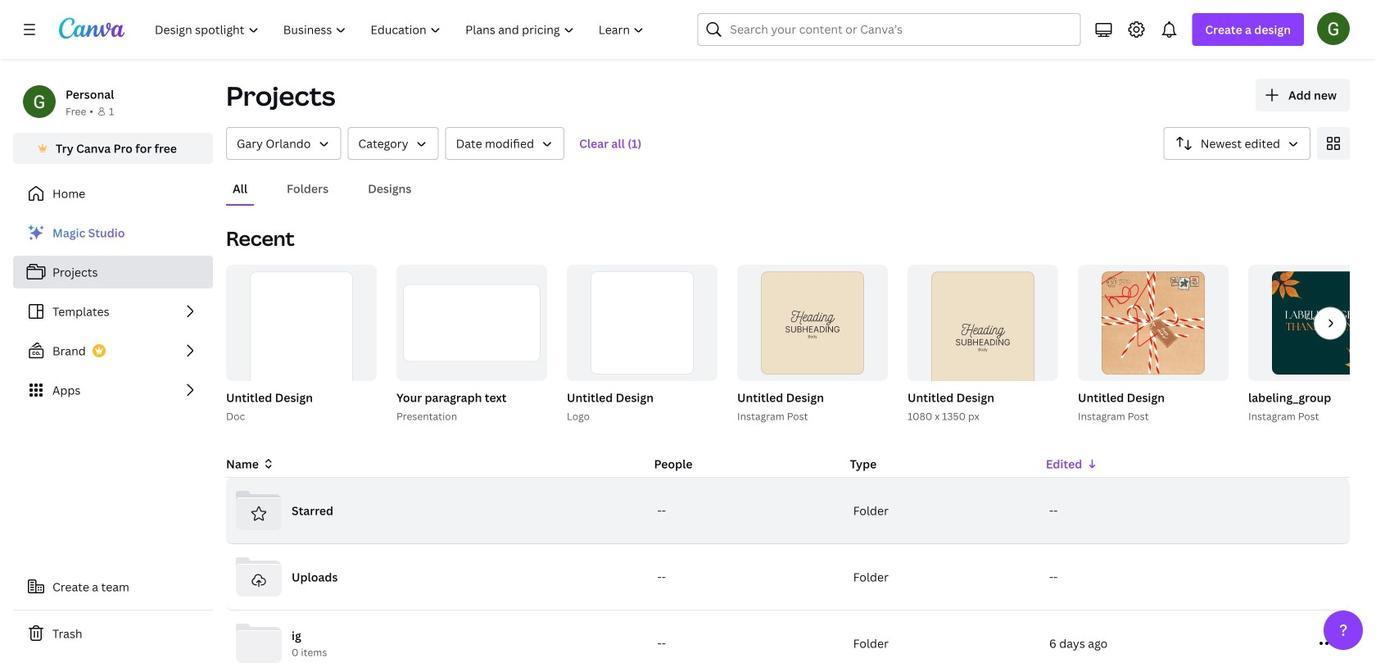 Task type: locate. For each thing, give the bounding box(es) containing it.
Search search field
[[731, 14, 1049, 45]]

Sort by button
[[1164, 127, 1311, 160]]

10 group from the left
[[1075, 265, 1229, 425]]

top level navigation element
[[144, 13, 658, 46]]

3 group from the left
[[393, 265, 547, 425]]

group
[[223, 265, 377, 425], [226, 265, 377, 417], [393, 265, 547, 425], [564, 265, 718, 425], [567, 265, 718, 381], [734, 265, 888, 425], [738, 265, 888, 381], [905, 265, 1059, 425], [908, 265, 1059, 400], [1075, 265, 1229, 425], [1079, 265, 1229, 381], [1246, 265, 1377, 425], [1249, 265, 1377, 381]]

4 group from the left
[[564, 265, 718, 425]]

13 group from the left
[[1249, 265, 1377, 381]]

5 group from the left
[[567, 265, 718, 381]]

list
[[13, 216, 213, 407]]

9 group from the left
[[908, 265, 1059, 400]]

None search field
[[698, 13, 1081, 46]]



Task type: vqa. For each thing, say whether or not it's contained in the screenshot.
5th group from right
yes



Task type: describe. For each thing, give the bounding box(es) containing it.
2 group from the left
[[226, 265, 377, 417]]

gary orlando image
[[1318, 12, 1351, 45]]

11 group from the left
[[1079, 265, 1229, 381]]

7 group from the left
[[738, 265, 888, 381]]

Category button
[[348, 127, 439, 160]]

Owner button
[[226, 127, 341, 160]]

12 group from the left
[[1246, 265, 1377, 425]]

8 group from the left
[[905, 265, 1059, 425]]

1 group from the left
[[223, 265, 377, 425]]

Date modified button
[[446, 127, 565, 160]]

6 group from the left
[[734, 265, 888, 425]]



